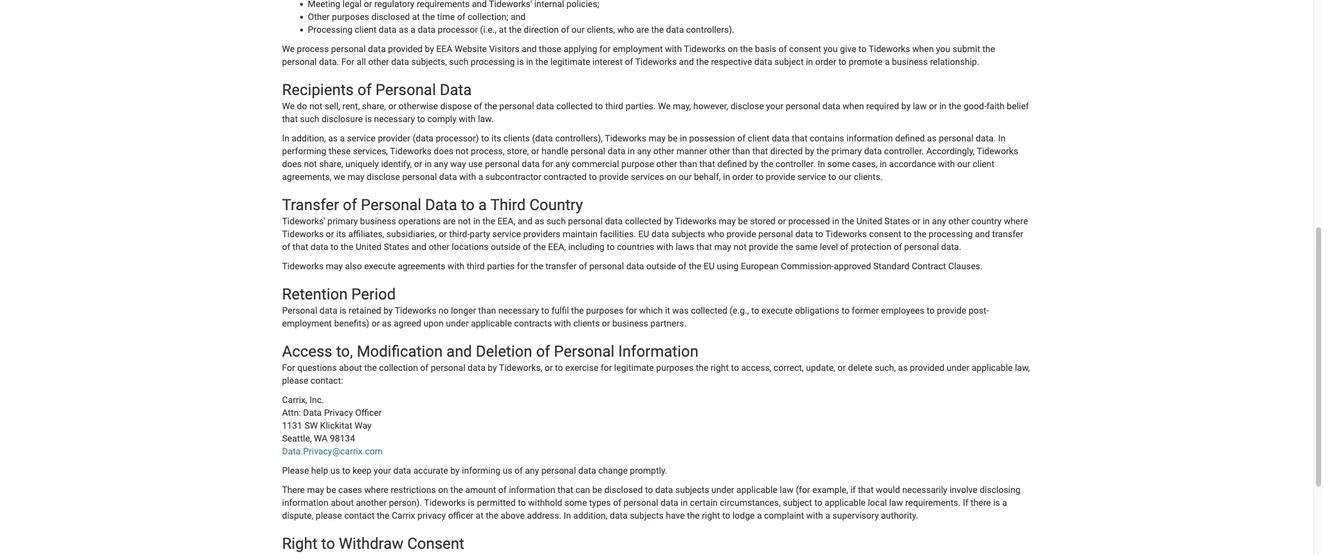 Task type: locate. For each thing, give the bounding box(es) containing it.
0 vertical spatial right
[[711, 363, 729, 374]]

in up have
[[681, 498, 688, 509]]

is down the "disclosing"
[[994, 498, 1000, 509]]

please
[[282, 466, 309, 476]]

country
[[972, 216, 1002, 227]]

0 horizontal spatial on
[[438, 485, 448, 496]]

2 vertical spatial data.
[[942, 242, 962, 252]]

consent
[[789, 44, 822, 54], [869, 229, 902, 240]]

that inside recipients of personal data we do not sell, rent, share, or otherwise dispose of the personal data collected to third parties.  we may, however, disclose your personal data when required by law or in the good-faith belief that such disclosure is necessary to comply with law.
[[282, 114, 298, 124]]

1 horizontal spatial such
[[449, 56, 469, 67]]

with inside we process personal data provided by eea website visitors and those applying for employment with tideworks on the basis of consent you give to tideworks when you submit the personal data.  for all other data subjects, such processing is in the legitimate interest of tideworks and the respective data subject in order to promote a business relationship.
[[665, 44, 682, 54]]

0 horizontal spatial at
[[412, 11, 420, 22]]

data up restrictions
[[393, 466, 411, 476]]

to down transfer
[[331, 242, 339, 252]]

purposes inside the other purposes disclosed at the time of collection; and processing client data as a data processor (i.e., at the direction of our clients, who are the data controllers).
[[332, 11, 369, 22]]

2 vertical spatial such
[[547, 216, 566, 227]]

for inside we process personal data provided by eea website visitors and those applying for employment with tideworks on the basis of consent you give to tideworks when you submit the personal data.  for all other data subjects, such processing is in the legitimate interest of tideworks and the respective data subject in order to promote a business relationship.
[[600, 44, 611, 54]]

in left the promote
[[806, 56, 813, 67]]

0 vertical spatial who
[[617, 24, 634, 35]]

to up stored
[[756, 172, 764, 182]]

than down possession
[[733, 146, 750, 157]]

does down processor)
[[434, 146, 454, 157]]

provide down directed
[[766, 172, 796, 182]]

as inside retention period personal data is retained by tideworks no longer than necessary to fulfil the purposes for which it was collected (e.g., to execute obligations to former employees to provide post- employment benefits) or as agreed upon under applicable contracts with clients or business partners.
[[382, 318, 392, 329]]

1 horizontal spatial legitimate
[[614, 363, 654, 374]]

of up tideworks,
[[536, 342, 550, 361]]

provide up european
[[749, 242, 779, 252]]

a left third
[[479, 196, 487, 214]]

1 us from the left
[[331, 466, 340, 476]]

1 horizontal spatial processing
[[929, 229, 973, 240]]

circumstances,
[[720, 498, 781, 509]]

data for 1131
[[303, 408, 322, 419]]

attn:
[[282, 408, 301, 419]]

0 horizontal spatial share,
[[319, 159, 343, 169]]

subjects inside transfer of personal data to a third country tideworks' primary business operations are not in the eea, and as such personal data collected by tideworks may be stored or processed in the united states or in any other country where tideworks or its affiliates, subsidiaries, or third-party service providers maintain facilities.  eu data subjects who provide personal data to tideworks consent to the processing and transfer of that data to the united states and other locations outside of the eea, including to countries with laws that may not provide the same level of protection of personal data.
[[672, 229, 706, 240]]

promptly.
[[630, 466, 668, 476]]

under
[[446, 318, 469, 329], [947, 363, 970, 374], [712, 485, 735, 496]]

law inside recipients of personal data we do not sell, rent, share, or otherwise dispose of the personal data collected to third parties.  we may, however, disclose your personal data when required by law or in the good-faith belief that such disclosure is necessary to comply with law.
[[913, 101, 927, 112]]

other down possession
[[710, 146, 730, 157]]

of up law.
[[474, 101, 482, 112]]

data up operations at the top left of page
[[425, 196, 457, 214]]

by inside transfer of personal data to a third country tideworks' primary business operations are not in the eea, and as such personal data collected by tideworks may be stored or processed in the united states or in any other country where tideworks or its affiliates, subsidiaries, or third-party service providers maintain facilities.  eu data subjects who provide personal data to tideworks consent to the processing and transfer of that data to the united states and other locations outside of the eea, including to countries with laws that may not provide the same level of protection of personal data.
[[664, 216, 673, 227]]

about down to,
[[339, 363, 362, 374]]

0 vertical spatial states
[[885, 216, 910, 227]]

when inside recipients of personal data we do not sell, rent, share, or otherwise dispose of the personal data collected to third parties.  we may, however, disclose your personal data when required by law or in the good-faith belief that such disclosure is necessary to comply with law.
[[843, 101, 864, 112]]

1 horizontal spatial its
[[492, 133, 501, 144]]

client inside the other purposes disclosed at the time of collection; and processing client data as a data processor (i.e., at the direction of our clients, who are the data controllers).
[[355, 24, 377, 35]]

visitors
[[489, 44, 520, 54]]

other purposes disclosed at the time of collection; and processing client data as a data processor (i.e., at the direction of our clients, who are the data controllers).
[[308, 11, 735, 35]]

0 horizontal spatial business
[[360, 216, 396, 227]]

1 vertical spatial information
[[509, 485, 556, 496]]

way
[[355, 421, 372, 431]]

disclosed
[[372, 11, 410, 22], [605, 485, 643, 496]]

faith
[[987, 101, 1005, 112]]

eu
[[638, 229, 649, 240], [704, 261, 715, 272]]

1 horizontal spatial necessary
[[498, 306, 539, 316]]

data inside recipients of personal data we do not sell, rent, share, or otherwise dispose of the personal data collected to third parties.  we may, however, disclose your personal data when required by law or in the good-faith belief that such disclosure is necessary to comply with law.
[[440, 80, 472, 99]]

our down accordingly,
[[958, 159, 971, 169]]

subjects
[[672, 229, 706, 240], [676, 485, 709, 496], [630, 511, 664, 522]]

you
[[824, 44, 838, 54], [936, 44, 951, 54]]

recipients
[[282, 80, 354, 99]]

officer
[[355, 408, 382, 419]]

subject down (for on the bottom right
[[783, 498, 812, 509]]

0 horizontal spatial (data
[[413, 133, 434, 144]]

no
[[439, 306, 449, 316]]

may inside the there may be cases where restrictions on the amount of information that can be disclosed to data subjects under applicable law (for example, if that would necessarily involve disclosing information about another person).  tideworks is permitted to withhold some types of personal data in certain circumstances, subject to applicable local law requirements.  if there is a dispute, please contact the carrix privacy officer at the above address.  in addition, data subjects have the right to lodge a complaint with a supervisory authority.
[[307, 485, 324, 496]]

0 vertical spatial order
[[816, 56, 837, 67]]

outside up parties
[[491, 242, 521, 252]]

we left process
[[282, 44, 295, 54]]

2 horizontal spatial purposes
[[656, 363, 694, 374]]

please help us to keep your data accurate by informing us of any personal data change promptly.
[[282, 466, 668, 476]]

transfer inside transfer of personal data to a third country tideworks' primary business operations are not in the eea, and as such personal data collected by tideworks may be stored or processed in the united states or in any other country where tideworks or its affiliates, subsidiaries, or third-party service providers maintain facilities.  eu data subjects who provide personal data to tideworks consent to the processing and transfer of that data to the united states and other locations outside of the eea, including to countries with laws that may not provide the same level of protection of personal data.
[[993, 229, 1024, 240]]

sell,
[[325, 101, 340, 112]]

for inside we process personal data provided by eea website visitors and those applying for employment with tideworks on the basis of consent you give to tideworks when you submit the personal data.  for all other data subjects, such processing is in the legitimate interest of tideworks and the respective data subject in order to promote a business relationship.
[[342, 56, 355, 67]]

with down fulfil
[[554, 318, 571, 329]]

other up services
[[657, 159, 677, 169]]

otherwise
[[399, 101, 438, 112]]

0 vertical spatial processing
[[471, 56, 515, 67]]

subject inside the there may be cases where restrictions on the amount of information that can be disclosed to data subjects under applicable law (for example, if that would necessarily involve disclosing information about another person).  tideworks is permitted to withhold some types of personal data in certain circumstances, subject to applicable local law requirements.  if there is a dispute, please contact the carrix privacy officer at the above address.  in addition, data subjects have the right to lodge a complaint with a supervisory authority.
[[783, 498, 812, 509]]

1 horizontal spatial primary
[[832, 146, 862, 157]]

tideworks up 'privacy'
[[424, 498, 466, 509]]

1 horizontal spatial business
[[613, 318, 648, 329]]

relationship.
[[930, 56, 980, 67]]

0 horizontal spatial are
[[443, 216, 456, 227]]

as inside access to, modification and deletion of personal information for questions about the collection of personal data by tideworks, or to exercise for legitimate purposes the right to access, correct, update, or delete such, as provided under applicable law, please contact:
[[898, 363, 908, 374]]

1 you from the left
[[824, 44, 838, 54]]

also
[[345, 261, 362, 272]]

1 horizontal spatial information
[[509, 485, 556, 496]]

1 vertical spatial some
[[565, 498, 587, 509]]

order left the promote
[[816, 56, 837, 67]]

0 horizontal spatial necessary
[[374, 114, 415, 124]]

its inside transfer of personal data to a third country tideworks' primary business operations are not in the eea, and as such personal data collected by tideworks may be stored or processed in the united states or in any other country where tideworks or its affiliates, subsidiaries, or third-party service providers maintain facilities.  eu data subjects who provide personal data to tideworks consent to the processing and transfer of that data to the united states and other locations outside of the eea, including to countries with laws that may not provide the same level of protection of personal data.
[[336, 229, 346, 240]]

consent inside we process personal data provided by eea website visitors and those applying for employment with tideworks on the basis of consent you give to tideworks when you submit the personal data.  for all other data subjects, such processing is in the legitimate interest of tideworks and the respective data subject in order to promote a business relationship.
[[789, 44, 822, 54]]

and down longer
[[447, 342, 472, 361]]

your
[[766, 101, 784, 112], [374, 466, 391, 476]]

such
[[449, 56, 469, 67], [300, 114, 319, 124], [547, 216, 566, 227]]

controllers).
[[686, 24, 735, 35]]

of right "level"
[[841, 242, 849, 252]]

data inside carrix, inc. attn: data privacy officer 1131 sw klickitat way seattle, wa 98134 data.privacy@carrix.com
[[303, 408, 322, 419]]

and inside the other purposes disclosed at the time of collection; and processing client data as a data processor (i.e., at the direction of our clients, who are the data controllers).
[[511, 11, 526, 22]]

we
[[334, 172, 345, 182]]

personal for recipients
[[376, 80, 436, 99]]

data up same
[[796, 229, 813, 240]]

in down direction
[[526, 56, 533, 67]]

2 vertical spatial service
[[493, 229, 521, 240]]

addition,
[[292, 133, 326, 144], [573, 511, 608, 522]]

information up withhold
[[509, 485, 556, 496]]

0 horizontal spatial clients
[[504, 133, 530, 144]]

such down "country"
[[547, 216, 566, 227]]

0 horizontal spatial where
[[364, 485, 389, 496]]

consent right basis
[[789, 44, 822, 54]]

subject inside we process personal data provided by eea website visitors and those applying for employment with tideworks on the basis of consent you give to tideworks when you submit the personal data.  for all other data subjects, such processing is in the legitimate interest of tideworks and the respective data subject in order to promote a business relationship.
[[775, 56, 804, 67]]

employees
[[881, 306, 925, 316]]

1 vertical spatial execute
[[762, 306, 793, 316]]

data for not
[[440, 80, 472, 99]]

2 horizontal spatial at
[[499, 24, 507, 35]]

0 vertical spatial addition,
[[292, 133, 326, 144]]

1 horizontal spatial when
[[913, 44, 934, 54]]

locations
[[452, 242, 489, 252]]

are up we process personal data provided by eea website visitors and those applying for employment with tideworks on the basis of consent you give to tideworks when you submit the personal data.  for all other data subjects, such processing is in the legitimate interest of tideworks and the respective data subject in order to promote a business relationship.
[[637, 24, 649, 35]]

1 horizontal spatial third
[[605, 101, 624, 112]]

subject down basis
[[775, 56, 804, 67]]

1 vertical spatial law
[[780, 485, 794, 496]]

1 horizontal spatial us
[[503, 466, 512, 476]]

in up "purpose"
[[628, 146, 635, 157]]

1 vertical spatial primary
[[328, 216, 358, 227]]

to down give
[[839, 56, 847, 67]]

as up accordingly,
[[927, 133, 937, 144]]

of down "including"
[[579, 261, 587, 272]]

clients up store,
[[504, 133, 530, 144]]

0 horizontal spatial such
[[300, 114, 319, 124]]

please
[[282, 376, 308, 386], [316, 511, 342, 522]]

personal down retention
[[282, 306, 317, 316]]

where inside transfer of personal data to a third country tideworks' primary business operations are not in the eea, and as such personal data collected by tideworks may be stored or processed in the united states or in any other country where tideworks or its affiliates, subsidiaries, or third-party service providers maintain facilities.  eu data subjects who provide personal data to tideworks consent to the processing and transfer of that data to the united states and other locations outside of the eea, including to countries with laws that may not provide the same level of protection of personal data.
[[1004, 216, 1028, 227]]

that up behalf,
[[700, 159, 715, 169]]

0 vertical spatial business
[[892, 56, 928, 67]]

0 vertical spatial some
[[828, 159, 850, 169]]

execute
[[364, 261, 396, 272], [762, 306, 793, 316]]

personal for retention
[[282, 306, 317, 316]]

personal inside access to, modification and deletion of personal information for questions about the collection of personal data by tideworks, or to exercise for legitimate purposes the right to access, correct, update, or delete such, as provided under applicable law, please contact:
[[554, 342, 615, 361]]

countries
[[617, 242, 655, 252]]

primary
[[832, 146, 862, 157], [328, 216, 358, 227]]

authority.
[[881, 511, 919, 522]]

such inside transfer of personal data to a third country tideworks' primary business operations are not in the eea, and as such personal data collected by tideworks may be stored or processed in the united states or in any other country where tideworks or its affiliates, subsidiaries, or third-party service providers maintain facilities.  eu data subjects who provide personal data to tideworks consent to the processing and transfer of that data to the united states and other locations outside of the eea, including to countries with laws that may not provide the same level of protection of personal data.
[[547, 216, 566, 227]]

any inside transfer of personal data to a third country tideworks' primary business operations are not in the eea, and as such personal data collected by tideworks may be stored or processed in the united states or in any other country where tideworks or its affiliates, subsidiaries, or third-party service providers maintain facilities.  eu data subjects who provide personal data to tideworks consent to the processing and transfer of that data to the united states and other locations outside of the eea, including to countries with laws that may not provide the same level of protection of personal data.
[[932, 216, 946, 227]]

necessary up provider
[[374, 114, 415, 124]]

protection
[[851, 242, 892, 252]]

who inside transfer of personal data to a third country tideworks' primary business operations are not in the eea, and as such personal data collected by tideworks may be stored or processed in the united states or in any other country where tideworks or its affiliates, subsidiaries, or third-party service providers maintain facilities.  eu data subjects who provide personal data to tideworks consent to the processing and transfer of that data to the united states and other locations outside of the eea, including to countries with laws that may not provide the same level of protection of personal data.
[[708, 229, 725, 240]]

personal inside access to, modification and deletion of personal information for questions about the collection of personal data by tideworks, or to exercise for legitimate purposes the right to access, correct, update, or delete such, as provided under applicable law, please contact:
[[431, 363, 466, 374]]

does down performing
[[282, 159, 302, 169]]

collected
[[557, 101, 593, 112], [625, 216, 662, 227], [691, 306, 728, 316]]

0 vertical spatial provided
[[388, 44, 423, 54]]

is inside retention period personal data is retained by tideworks no longer than necessary to fulfil the purposes for which it was collected (e.g., to execute obligations to former employees to provide post- employment benefits) or as agreed upon under applicable contracts with clients or business partners.
[[340, 306, 347, 316]]

1 vertical spatial addition,
[[573, 511, 608, 522]]

information inside in addition, as a service provider (data processor) to its clients (data controllers), tideworks may be in possession of client data that contains information defined as personal data.  in performing these services, tideworks does not process, store, or handle personal data in any other manner other than that directed by the primary data controller.  accordingly, tideworks does not share, uniquely identify, or in any way use personal data for any commercial purpose other than that defined by the controller.  in some cases, in accordance with our client agreements, we may disclose personal data with a subcontractor contracted to provide services on our behalf, in order to provide service to our clients.
[[847, 133, 893, 144]]

0 horizontal spatial your
[[374, 466, 391, 476]]

addition, up performing
[[292, 133, 326, 144]]

1 horizontal spatial does
[[434, 146, 454, 157]]

share, right the rent,
[[362, 101, 386, 112]]

data.privacy@carrix.com link
[[282, 447, 383, 457]]

0 horizontal spatial processing
[[471, 56, 515, 67]]

be inside transfer of personal data to a third country tideworks' primary business operations are not in the eea, and as such personal data collected by tideworks may be stored or processed in the united states or in any other country where tideworks or its affiliates, subsidiaries, or third-party service providers maintain facilities.  eu data subjects who provide personal data to tideworks consent to the processing and transfer of that data to the united states and other locations outside of the eea, including to countries with laws that may not provide the same level of protection of personal data.
[[738, 216, 748, 227]]

access to, modification and deletion of personal information for questions about the collection of personal data by tideworks, or to exercise for legitimate purposes the right to access, correct, update, or delete such, as provided under applicable law, please contact:
[[282, 342, 1030, 386]]

1 vertical spatial united
[[356, 242, 382, 252]]

is inside recipients of personal data we do not sell, rent, share, or otherwise dispose of the personal data collected to third parties.  we may, however, disclose your personal data when required by law or in the good-faith belief that such disclosure is necessary to comply with law.
[[365, 114, 372, 124]]

sw
[[305, 421, 318, 431]]

other
[[368, 56, 389, 67], [654, 146, 674, 157], [710, 146, 730, 157], [657, 159, 677, 169], [949, 216, 970, 227], [429, 242, 450, 252]]

collected inside transfer of personal data to a third country tideworks' primary business operations are not in the eea, and as such personal data collected by tideworks may be stored or processed in the united states or in any other country where tideworks or its affiliates, subsidiaries, or third-party service providers maintain facilities.  eu data subjects who provide personal data to tideworks consent to the processing and transfer of that data to the united states and other locations outside of the eea, including to countries with laws that may not provide the same level of protection of personal data.
[[625, 216, 662, 227]]

data. down "faith" in the top right of the page
[[976, 133, 996, 144]]

0 vertical spatial disclose
[[731, 101, 764, 112]]

business inside we process personal data provided by eea website visitors and those applying for employment with tideworks on the basis of consent you give to tideworks when you submit the personal data.  for all other data subjects, such processing is in the legitimate interest of tideworks and the respective data subject in order to promote a business relationship.
[[892, 56, 928, 67]]

contact:
[[311, 376, 343, 386]]

certain
[[690, 498, 718, 509]]

about down cases
[[331, 498, 354, 509]]

1 horizontal spatial order
[[816, 56, 837, 67]]

execute right (e.g., at the right bottom of the page
[[762, 306, 793, 316]]

some inside the there may be cases where restrictions on the amount of information that can be disclosed to data subjects under applicable law (for example, if that would necessarily involve disclosing information about another person).  tideworks is permitted to withhold some types of personal data in certain circumstances, subject to applicable local law requirements.  if there is a dispute, please contact the carrix privacy officer at the above address.  in addition, data subjects have the right to lodge a complaint with a supervisory authority.
[[565, 498, 587, 509]]

eu inside transfer of personal data to a third country tideworks' primary business operations are not in the eea, and as such personal data collected by tideworks may be stored or processed in the united states or in any other country where tideworks or its affiliates, subsidiaries, or third-party service providers maintain facilities.  eu data subjects who provide personal data to tideworks consent to the processing and transfer of that data to the united states and other locations outside of the eea, including to countries with laws that may not provide the same level of protection of personal data.
[[638, 229, 649, 240]]

is right disclosure
[[365, 114, 372, 124]]

defined
[[896, 133, 925, 144], [718, 159, 747, 169]]

eea, down third
[[498, 216, 516, 227]]

2 vertical spatial collected
[[691, 306, 728, 316]]

for
[[342, 56, 355, 67], [282, 363, 295, 374]]

0 vertical spatial eea,
[[498, 216, 516, 227]]

0 horizontal spatial client
[[355, 24, 377, 35]]

disclose inside recipients of personal data we do not sell, rent, share, or otherwise dispose of the personal data collected to third parties.  we may, however, disclose your personal data when required by law or in the good-faith belief that such disclosure is necessary to comply with law.
[[731, 101, 764, 112]]

on inside we process personal data provided by eea website visitors and those applying for employment with tideworks on the basis of consent you give to tideworks when you submit the personal data.  for all other data subjects, such processing is in the legitimate interest of tideworks and the respective data subject in order to promote a business relationship.
[[728, 44, 738, 54]]

1 horizontal spatial (data
[[532, 133, 553, 144]]

deletion
[[476, 342, 532, 361]]

addition, inside in addition, as a service provider (data processor) to its clients (data controllers), tideworks may be in possession of client data that contains information defined as personal data.  in performing these services, tideworks does not process, store, or handle personal data in any other manner other than that directed by the primary data controller.  accordingly, tideworks does not share, uniquely identify, or in any way use personal data for any commercial purpose other than that defined by the controller.  in some cases, in accordance with our client agreements, we may disclose personal data with a subcontractor contracted to provide services on our behalf, in order to provide service to our clients.
[[292, 133, 326, 144]]

in up performing
[[282, 133, 290, 144]]

2 horizontal spatial client
[[973, 159, 995, 169]]

data inside transfer of personal data to a third country tideworks' primary business operations are not in the eea, and as such personal data collected by tideworks may be stored or processed in the united states or in any other country where tideworks or its affiliates, subsidiaries, or third-party service providers maintain facilities.  eu data subjects who provide personal data to tideworks consent to the processing and transfer of that data to the united states and other locations outside of the eea, including to countries with laws that may not provide the same level of protection of personal data.
[[425, 196, 457, 214]]

for inside access to, modification and deletion of personal information for questions about the collection of personal data by tideworks, or to exercise for legitimate purposes the right to access, correct, update, or delete such, as provided under applicable law, please contact:
[[282, 363, 295, 374]]

necessary
[[374, 114, 415, 124], [498, 306, 539, 316]]

1 vertical spatial please
[[316, 511, 342, 522]]

would
[[876, 485, 900, 496]]

when up 'relationship.'
[[913, 44, 934, 54]]

united
[[857, 216, 883, 227], [356, 242, 382, 252]]

1 vertical spatial states
[[384, 242, 409, 252]]

a
[[411, 24, 416, 35], [885, 56, 890, 67], [340, 133, 345, 144], [479, 172, 483, 182], [479, 196, 487, 214], [1003, 498, 1008, 509], [757, 511, 762, 522], [826, 511, 831, 522]]

0 horizontal spatial its
[[336, 229, 346, 240]]

personal up exercise at the left
[[554, 342, 615, 361]]

person).
[[389, 498, 422, 509]]

personal up contract
[[905, 242, 939, 252]]

1 vertical spatial outside
[[647, 261, 676, 272]]

clients.
[[854, 172, 883, 182]]

including
[[568, 242, 605, 252]]

who inside the other purposes disclosed at the time of collection; and processing client data as a data processor (i.e., at the direction of our clients, who are the data controllers).
[[617, 24, 634, 35]]

as
[[399, 24, 408, 35], [328, 133, 338, 144], [927, 133, 937, 144], [535, 216, 544, 227], [382, 318, 392, 329], [898, 363, 908, 374]]

1 vertical spatial legitimate
[[614, 363, 654, 374]]

right inside the there may be cases where restrictions on the amount of information that can be disclosed to data subjects under applicable law (for example, if that would necessarily involve disclosing information about another person).  tideworks is permitted to withhold some types of personal data in certain circumstances, subject to applicable local law requirements.  if there is a dispute, please contact the carrix privacy officer at the above address.  in addition, data subjects have the right to lodge a complaint with a supervisory authority.
[[702, 511, 720, 522]]

defined up accordance
[[896, 133, 925, 144]]

1 horizontal spatial for
[[342, 56, 355, 67]]

all
[[357, 56, 366, 67]]

information
[[619, 342, 699, 361]]

affiliates,
[[348, 229, 384, 240]]

provided right the such,
[[910, 363, 945, 374]]

execute inside retention period personal data is retained by tideworks no longer than necessary to fulfil the purposes for which it was collected (e.g., to execute obligations to former employees to provide post- employment benefits) or as agreed upon under applicable contracts with clients or business partners.
[[762, 306, 793, 316]]

other inside we process personal data provided by eea website visitors and those applying for employment with tideworks on the basis of consent you give to tideworks when you submit the personal data.  for all other data subjects, such processing is in the legitimate interest of tideworks and the respective data subject in order to promote a business relationship.
[[368, 56, 389, 67]]

0 vertical spatial where
[[1004, 216, 1028, 227]]

outside down laws
[[647, 261, 676, 272]]

when
[[913, 44, 934, 54], [843, 101, 864, 112]]

clients,
[[587, 24, 615, 35]]

0 horizontal spatial you
[[824, 44, 838, 54]]

1 horizontal spatial transfer
[[993, 229, 1024, 240]]

for left which
[[626, 306, 637, 316]]

are
[[637, 24, 649, 35], [443, 216, 456, 227]]

we left may,
[[658, 101, 671, 112]]

primary inside in addition, as a service provider (data processor) to its clients (data controllers), tideworks may be in possession of client data that contains information defined as personal data.  in performing these services, tideworks does not process, store, or handle personal data in any other manner other than that directed by the primary data controller.  accordingly, tideworks does not share, uniquely identify, or in any way use personal data for any commercial purpose other than that defined by the controller.  in some cases, in accordance with our client agreements, we may disclose personal data with a subcontractor contracted to provide services on our behalf, in order to provide service to our clients.
[[832, 146, 862, 157]]

the
[[422, 11, 435, 22], [509, 24, 522, 35], [651, 24, 664, 35], [740, 44, 753, 54], [983, 44, 996, 54], [536, 56, 548, 67], [696, 56, 709, 67], [485, 101, 497, 112], [949, 101, 962, 112], [817, 146, 829, 157], [761, 159, 774, 169], [483, 216, 495, 227], [842, 216, 855, 227], [914, 229, 927, 240], [341, 242, 354, 252], [533, 242, 546, 252], [781, 242, 793, 252], [531, 261, 543, 272], [689, 261, 702, 272], [571, 306, 584, 316], [364, 363, 377, 374], [696, 363, 709, 374], [451, 485, 463, 496], [377, 511, 390, 522], [486, 511, 499, 522], [687, 511, 700, 522]]

with left laws
[[657, 242, 674, 252]]

that right laws
[[697, 242, 712, 252]]

1 vertical spatial eu
[[704, 261, 715, 272]]

collected inside recipients of personal data we do not sell, rent, share, or otherwise dispose of the personal data collected to third parties.  we may, however, disclose your personal data when required by law or in the good-faith belief that such disclosure is necessary to comply with law.
[[557, 101, 593, 112]]

0 vertical spatial employment
[[613, 44, 663, 54]]

there
[[971, 498, 991, 509]]

process
[[297, 44, 329, 54]]

right inside access to, modification and deletion of personal information for questions about the collection of personal data by tideworks, or to exercise for legitimate purposes the right to access, correct, update, or delete such, as provided under applicable law, please contact:
[[711, 363, 729, 374]]

address.
[[527, 511, 562, 522]]

about inside access to, modification and deletion of personal information for questions about the collection of personal data by tideworks, or to exercise for legitimate purposes the right to access, correct, update, or delete such, as provided under applicable law, please contact:
[[339, 363, 362, 374]]

employment inside retention period personal data is retained by tideworks no longer than necessary to fulfil the purposes for which it was collected (e.g., to execute obligations to former employees to provide post- employment benefits) or as agreed upon under applicable contracts with clients or business partners.
[[282, 318, 332, 329]]

states down subsidiaries,
[[384, 242, 409, 252]]

wa
[[314, 434, 328, 444]]

are inside the other purposes disclosed at the time of collection; and processing client data as a data processor (i.e., at the direction of our clients, who are the data controllers).
[[637, 24, 649, 35]]

2 horizontal spatial service
[[798, 172, 826, 182]]

0 vertical spatial transfer
[[993, 229, 1024, 240]]

does
[[434, 146, 454, 157], [282, 159, 302, 169]]

1 horizontal spatial share,
[[362, 101, 386, 112]]

when left required
[[843, 101, 864, 112]]

business right the promote
[[892, 56, 928, 67]]

1 vertical spatial business
[[360, 216, 396, 227]]

for inside in addition, as a service provider (data processor) to its clients (data controllers), tideworks may be in possession of client data that contains information defined as personal data.  in performing these services, tideworks does not process, store, or handle personal data in any other manner other than that directed by the primary data controller.  accordingly, tideworks does not share, uniquely identify, or in any way use personal data for any commercial purpose other than that defined by the controller.  in some cases, in accordance with our client agreements, we may disclose personal data with a subcontractor contracted to provide services on our behalf, in order to provide service to our clients.
[[542, 159, 553, 169]]

in down contains
[[818, 159, 825, 169]]

1 horizontal spatial on
[[667, 172, 677, 182]]

0 horizontal spatial controller.
[[776, 159, 816, 169]]

data left controllers).
[[666, 24, 684, 35]]

1 vertical spatial share,
[[319, 159, 343, 169]]

be up manner
[[668, 133, 678, 144]]

laws
[[676, 242, 694, 252]]

collected right was
[[691, 306, 728, 316]]

us
[[331, 466, 340, 476], [503, 466, 512, 476]]

1 horizontal spatial outside
[[647, 261, 676, 272]]

1 vertical spatial subject
[[783, 498, 812, 509]]

0 horizontal spatial service
[[347, 133, 376, 144]]

order right behalf,
[[733, 172, 754, 182]]

are inside transfer of personal data to a third country tideworks' primary business operations are not in the eea, and as such personal data collected by tideworks may be stored or processed in the united states or in any other country where tideworks or its affiliates, subsidiaries, or third-party service providers maintain facilities.  eu data subjects who provide personal data to tideworks consent to the processing and transfer of that data to the united states and other locations outside of the eea, including to countries with laws that may not provide the same level of protection of personal data.
[[443, 216, 456, 227]]

as inside transfer of personal data to a third country tideworks' primary business operations are not in the eea, and as such personal data collected by tideworks may be stored or processed in the united states or in any other country where tideworks or its affiliates, subsidiaries, or third-party service providers maintain facilities.  eu data subjects who provide personal data to tideworks consent to the processing and transfer of that data to the united states and other locations outside of the eea, including to countries with laws that may not provide the same level of protection of personal data.
[[535, 216, 544, 227]]

1 vertical spatial when
[[843, 101, 864, 112]]

provided up subjects,
[[388, 44, 423, 54]]

level
[[820, 242, 838, 252]]

possession
[[689, 133, 735, 144]]

0 horizontal spatial eu
[[638, 229, 649, 240]]

where inside the there may be cases where restrictions on the amount of information that can be disclosed to data subjects under applicable law (for example, if that would necessarily involve disclosing information about another person).  tideworks is permitted to withhold some types of personal data in certain circumstances, subject to applicable local law requirements.  if there is a dispute, please contact the carrix privacy officer at the above address.  in addition, data subjects have the right to lodge a complaint with a supervisory authority.
[[364, 485, 389, 496]]

purposes up the processing
[[332, 11, 369, 22]]

us right help
[[331, 466, 340, 476]]

is down amount
[[468, 498, 475, 509]]

collection
[[379, 363, 418, 374]]

0 horizontal spatial employment
[[282, 318, 332, 329]]

1 vertical spatial disclose
[[367, 172, 400, 182]]

1 horizontal spatial client
[[748, 133, 770, 144]]

please inside the there may be cases where restrictions on the amount of information that can be disclosed to data subjects under applicable law (for example, if that would necessarily involve disclosing information about another person).  tideworks is permitted to withhold some types of personal data in certain circumstances, subject to applicable local law requirements.  if there is a dispute, please contact the carrix privacy officer at the above address.  in addition, data subjects have the right to lodge a complaint with a supervisory authority.
[[316, 511, 342, 522]]

0 vertical spatial purposes
[[332, 11, 369, 22]]

states
[[885, 216, 910, 227], [384, 242, 409, 252]]

data. down process
[[319, 56, 339, 67]]

0 vertical spatial consent
[[789, 44, 822, 54]]

order inside we process personal data provided by eea website visitors and those applying for employment with tideworks on the basis of consent you give to tideworks when you submit the personal data.  for all other data subjects, such processing is in the legitimate interest of tideworks and the respective data subject in order to promote a business relationship.
[[816, 56, 837, 67]]

0 horizontal spatial order
[[733, 172, 754, 182]]

in right the address.
[[564, 511, 571, 522]]

client down accordingly,
[[973, 159, 995, 169]]

collected inside retention period personal data is retained by tideworks no longer than necessary to fulfil the purposes for which it was collected (e.g., to execute obligations to former employees to provide post- employment benefits) or as agreed upon under applicable contracts with clients or business partners.
[[691, 306, 728, 316]]

necessary inside retention period personal data is retained by tideworks no longer than necessary to fulfil the purposes for which it was collected (e.g., to execute obligations to former employees to provide post- employment benefits) or as agreed upon under applicable contracts with clients or business partners.
[[498, 306, 539, 316]]

personal inside retention period personal data is retained by tideworks no longer than necessary to fulfil the purposes for which it was collected (e.g., to execute obligations to former employees to provide post- employment benefits) or as agreed upon under applicable contracts with clients or business partners.
[[282, 306, 317, 316]]

for inside access to, modification and deletion of personal information for questions about the collection of personal data by tideworks, or to exercise for legitimate purposes the right to access, correct, update, or delete such, as provided under applicable law, please contact:
[[601, 363, 612, 374]]

by inside recipients of personal data we do not sell, rent, share, or otherwise dispose of the personal data collected to third parties.  we may, however, disclose your personal data when required by law or in the good-faith belief that such disclosure is necessary to comply with law.
[[902, 101, 911, 112]]

applicable inside retention period personal data is retained by tideworks no longer than necessary to fulfil the purposes for which it was collected (e.g., to execute obligations to former employees to provide post- employment benefits) or as agreed upon under applicable contracts with clients or business partners.
[[471, 318, 512, 329]]

0 vertical spatial necessary
[[374, 114, 415, 124]]

eea,
[[498, 216, 516, 227], [548, 242, 566, 252]]

0 horizontal spatial purposes
[[332, 11, 369, 22]]

process,
[[471, 146, 505, 157]]

third
[[605, 101, 624, 112], [467, 261, 485, 272]]

0 horizontal spatial please
[[282, 376, 308, 386]]

third left parties.
[[605, 101, 624, 112]]

providers
[[523, 229, 561, 240]]

2 vertical spatial than
[[478, 306, 496, 316]]

1 vertical spatial for
[[282, 363, 295, 374]]

data down store,
[[522, 159, 540, 169]]

client
[[355, 24, 377, 35], [748, 133, 770, 144], [973, 159, 995, 169]]

was
[[673, 306, 689, 316]]

longer
[[451, 306, 476, 316]]

0 horizontal spatial provided
[[388, 44, 423, 54]]

2 (data from the left
[[532, 133, 553, 144]]

legitimate inside we process personal data provided by eea website visitors and those applying for employment with tideworks on the basis of consent you give to tideworks when you submit the personal data.  for all other data subjects, such processing is in the legitimate interest of tideworks and the respective data subject in order to promote a business relationship.
[[551, 56, 590, 67]]

in left good-
[[940, 101, 947, 112]]

by
[[425, 44, 434, 54], [902, 101, 911, 112], [805, 146, 815, 157], [749, 159, 759, 169], [664, 216, 673, 227], [384, 306, 393, 316], [488, 363, 497, 374], [451, 466, 460, 476]]

not inside recipients of personal data we do not sell, rent, share, or otherwise dispose of the personal data collected to third parties.  we may, however, disclose your personal data when required by law or in the good-faith belief that such disclosure is necessary to comply with law.
[[309, 101, 323, 112]]

1 horizontal spatial than
[[680, 159, 697, 169]]

requirements.
[[906, 498, 961, 509]]

right
[[282, 535, 318, 553]]

cases,
[[852, 159, 878, 169]]

purposes down information on the bottom of page
[[656, 363, 694, 374]]

2 horizontal spatial information
[[847, 133, 893, 144]]



Task type: describe. For each thing, give the bounding box(es) containing it.
to up the controllers),
[[595, 101, 603, 112]]

in inside the there may be cases where restrictions on the amount of information that can be disclosed to data subjects under applicable law (for example, if that would necessarily involve disclosing information about another person).  tideworks is permitted to withhold some types of personal data in certain circumstances, subject to applicable local law requirements.  if there is a dispute, please contact the carrix privacy officer at the above address.  in addition, data subjects have the right to lodge a complaint with a supervisory authority.
[[564, 511, 571, 522]]

at inside the there may be cases where restrictions on the amount of information that can be disclosed to data subjects under applicable law (for example, if that would necessarily involve disclosing information about another person).  tideworks is permitted to withhold some types of personal data in certain circumstances, subject to applicable local law requirements.  if there is a dispute, please contact the carrix privacy officer at the above address.  in addition, data subjects have the right to lodge a complaint with a supervisory authority.
[[476, 511, 484, 522]]

processing inside transfer of personal data to a third country tideworks' primary business operations are not in the eea, and as such personal data collected by tideworks may be stored or processed in the united states or in any other country where tideworks or its affiliates, subsidiaries, or third-party service providers maintain facilities.  eu data subjects who provide personal data to tideworks consent to the processing and transfer of that data to the united states and other locations outside of the eea, including to countries with laws that may not provide the same level of protection of personal data.
[[929, 229, 973, 240]]

time
[[437, 11, 455, 22]]

with inside transfer of personal data to a third country tideworks' primary business operations are not in the eea, and as such personal data collected by tideworks may be stored or processed in the united states or in any other country where tideworks or its affiliates, subsidiaries, or third-party service providers maintain facilities.  eu data subjects who provide personal data to tideworks consent to the processing and transfer of that data to the united states and other locations outside of the eea, including to countries with laws that may not provide the same level of protection of personal data.
[[657, 242, 674, 252]]

data up 'countries'
[[652, 229, 669, 240]]

obligations
[[795, 306, 840, 316]]

privacy
[[324, 408, 353, 419]]

tideworks inside retention period personal data is retained by tideworks no longer than necessary to fulfil the purposes for which it was collected (e.g., to execute obligations to former employees to provide post- employment benefits) or as agreed upon under applicable contracts with clients or business partners.
[[395, 306, 436, 316]]

not up third- at the left top of the page
[[458, 216, 471, 227]]

addition, inside the there may be cases where restrictions on the amount of information that can be disclosed to data subjects under applicable law (for example, if that would necessarily involve disclosing information about another person).  tideworks is permitted to withhold some types of personal data in certain circumstances, subject to applicable local law requirements.  if there is a dispute, please contact the carrix privacy officer at the above address.  in addition, data subjects have the right to lodge a complaint with a supervisory authority.
[[573, 511, 608, 522]]

0 horizontal spatial execute
[[364, 261, 396, 272]]

by inside we process personal data provided by eea website visitors and those applying for employment with tideworks on the basis of consent you give to tideworks when you submit the personal data.  for all other data subjects, such processing is in the legitimate interest of tideworks and the respective data subject in order to promote a business relationship.
[[425, 44, 434, 54]]

behalf,
[[694, 172, 721, 182]]

and inside access to, modification and deletion of personal information for questions about the collection of personal data by tideworks, or to exercise for legitimate purposes the right to access, correct, update, or delete such, as provided under applicable law, please contact:
[[447, 342, 472, 361]]

way
[[450, 159, 466, 169]]

be left cases
[[326, 485, 336, 496]]

do
[[297, 101, 307, 112]]

0 horizontal spatial does
[[282, 159, 302, 169]]

law.
[[478, 114, 494, 124]]

tideworks up the promote
[[869, 44, 910, 54]]

other
[[308, 11, 330, 22]]

above
[[501, 511, 525, 522]]

other down third- at the left top of the page
[[429, 242, 450, 252]]

that up directed
[[792, 133, 808, 144]]

personal up commercial
[[571, 146, 606, 157]]

using
[[717, 261, 739, 272]]

tideworks up the identify,
[[390, 146, 432, 157]]

under inside the there may be cases where restrictions on the amount of information that can be disclosed to data subjects under applicable law (for example, if that would necessarily involve disclosing information about another person).  tideworks is permitted to withhold some types of personal data in certain circumstances, subject to applicable local law requirements.  if there is a dispute, please contact the carrix privacy officer at the above address.  in addition, data subjects have the right to lodge a complaint with a supervisory authority.
[[712, 485, 735, 496]]

by right accurate
[[451, 466, 460, 476]]

processor
[[438, 24, 478, 35]]

0 vertical spatial service
[[347, 133, 376, 144]]

identify,
[[381, 159, 412, 169]]

our left behalf,
[[679, 172, 692, 182]]

service inside transfer of personal data to a third country tideworks' primary business operations are not in the eea, and as such personal data collected by tideworks may be stored or processed in the united states or in any other country where tideworks or its affiliates, subsidiaries, or third-party service providers maintain facilities.  eu data subjects who provide personal data to tideworks consent to the processing and transfer of that data to the united states and other locations outside of the eea, including to countries with laws that may not provide the same level of protection of personal data.
[[493, 229, 521, 240]]

with inside recipients of personal data we do not sell, rent, share, or otherwise dispose of the personal data collected to third parties.  we may, however, disclose your personal data when required by law or in the good-faith belief that such disclosure is necessary to comply with law.
[[459, 114, 476, 124]]

eea
[[436, 44, 453, 54]]

1 vertical spatial client
[[748, 133, 770, 144]]

may up "purpose"
[[649, 133, 666, 144]]

0 horizontal spatial united
[[356, 242, 382, 252]]

promote
[[849, 56, 883, 67]]

of inside in addition, as a service provider (data processor) to its clients (data controllers), tideworks may be in possession of client data that contains information defined as personal data.  in performing these services, tideworks does not process, store, or handle personal data in any other manner other than that directed by the primary data controller.  accordingly, tideworks does not share, uniquely identify, or in any way use personal data for any commercial purpose other than that defined by the controller.  in some cases, in accordance with our client agreements, we may disclose personal data with a subcontractor contracted to provide services on our behalf, in order to provide service to our clients.
[[738, 133, 746, 144]]

share, inside in addition, as a service provider (data processor) to its clients (data controllers), tideworks may be in possession of client data that contains information defined as personal data.  in performing these services, tideworks does not process, store, or handle personal data in any other manner other than that directed by the primary data controller.  accordingly, tideworks does not share, uniquely identify, or in any way use personal data for any commercial purpose other than that defined by the controller.  in some cases, in accordance with our client agreements, we may disclose personal data with a subcontractor contracted to provide services on our behalf, in order to provide service to our clients.
[[319, 159, 343, 169]]

purposes inside access to, modification and deletion of personal information for questions about the collection of personal data by tideworks, or to exercise for legitimate purposes the right to access, correct, update, or delete such, as provided under applicable law, please contact:
[[656, 363, 694, 374]]

involve
[[950, 485, 978, 496]]

withdraw
[[339, 535, 404, 553]]

0 vertical spatial defined
[[896, 133, 925, 144]]

accordance
[[889, 159, 936, 169]]

any left way
[[434, 159, 448, 169]]

a up these on the left top of page
[[340, 133, 345, 144]]

1 vertical spatial controller.
[[776, 159, 816, 169]]

share, inside recipients of personal data we do not sell, rent, share, or otherwise dispose of the personal data collected to third parties.  we may, however, disclose your personal data when required by law or in the good-faith belief that such disclosure is necessary to comply with law.
[[362, 101, 386, 112]]

0 horizontal spatial law
[[780, 485, 794, 496]]

keep
[[353, 466, 372, 476]]

applicable inside access to, modification and deletion of personal information for questions about the collection of personal data by tideworks, or to exercise for legitimate purposes the right to access, correct, update, or delete such, as provided under applicable law, please contact:
[[972, 363, 1013, 374]]

tideworks inside the there may be cases where restrictions on the amount of information that can be disclosed to data subjects under applicable law (for example, if that would necessarily involve disclosing information about another person).  tideworks is permitted to withhold some types of personal data in certain circumstances, subject to applicable local law requirements.  if there is a dispute, please contact the carrix privacy officer at the above address.  in addition, data subjects have the right to lodge a complaint with a supervisory authority.
[[424, 498, 466, 509]]

tideworks up retention
[[282, 261, 324, 272]]

primary inside transfer of personal data to a third country tideworks' primary business operations are not in the eea, and as such personal data collected by tideworks may be stored or processed in the united states or in any other country where tideworks or its affiliates, subsidiaries, or third-party service providers maintain facilities.  eu data subjects who provide personal data to tideworks consent to the processing and transfer of that data to the united states and other locations outside of the eea, including to countries with laws that may not provide the same level of protection of personal data.
[[328, 216, 358, 227]]

of down tideworks'
[[282, 242, 290, 252]]

legitimate inside access to, modification and deletion of personal information for questions about the collection of personal data by tideworks, or to exercise for legitimate purposes the right to access, correct, update, or delete such, as provided under applicable law, please contact:
[[614, 363, 654, 374]]

of down we
[[343, 196, 357, 214]]

0 horizontal spatial defined
[[718, 159, 747, 169]]

and up providers
[[518, 216, 533, 227]]

to down commercial
[[589, 172, 597, 182]]

is inside we process personal data provided by eea website visitors and those applying for employment with tideworks on the basis of consent you give to tideworks when you submit the personal data.  for all other data subjects, such processing is in the legitimate interest of tideworks and the respective data subject in order to promote a business relationship.
[[517, 56, 524, 67]]

country
[[530, 196, 583, 214]]

about inside the there may be cases where restrictions on the amount of information that can be disclosed to data subjects under applicable law (for example, if that would necessarily involve disclosing information about another person).  tideworks is permitted to withhold some types of personal data in certain circumstances, subject to applicable local law requirements.  if there is a dispute, please contact the carrix privacy officer at the above address.  in addition, data subjects have the right to lodge a complaint with a supervisory authority.
[[331, 498, 354, 509]]

by inside retention period personal data is retained by tideworks no longer than necessary to fulfil the purposes for which it was collected (e.g., to execute obligations to former employees to provide post- employment benefits) or as agreed upon under applicable contracts with clients or business partners.
[[384, 306, 393, 316]]

data down 'countries'
[[626, 261, 644, 272]]

purposes inside retention period personal data is retained by tideworks no longer than necessary to fulfil the purposes for which it was collected (e.g., to execute obligations to former employees to provide post- employment benefits) or as agreed upon under applicable contracts with clients or business partners.
[[586, 306, 624, 316]]

may left also
[[326, 261, 343, 272]]

retained
[[349, 306, 381, 316]]

its inside in addition, as a service provider (data processor) to its clients (data controllers), tideworks may be in possession of client data that contains information defined as personal data.  in performing these services, tideworks does not process, store, or handle personal data in any other manner other than that directed by the primary data controller.  accordingly, tideworks does not share, uniquely identify, or in any way use personal data for any commercial purpose other than that defined by the controller.  in some cases, in accordance with our client agreements, we may disclose personal data with a subcontractor contracted to provide services on our behalf, in order to provide service to our clients.
[[492, 133, 501, 144]]

applying
[[564, 44, 597, 54]]

to down example, at the bottom of page
[[815, 498, 823, 509]]

may up using at the right of the page
[[715, 242, 732, 252]]

example,
[[813, 485, 849, 496]]

manner
[[677, 146, 707, 157]]

be inside in addition, as a service provider (data processor) to its clients (data controllers), tideworks may be in possession of client data that contains information defined as personal data.  in performing these services, tideworks does not process, store, or handle personal data in any other manner other than that directed by the primary data controller.  accordingly, tideworks does not share, uniquely identify, or in any way use personal data for any commercial purpose other than that defined by the controller.  in some cases, in accordance with our client agreements, we may disclose personal data with a subcontractor contracted to provide services on our behalf, in order to provide service to our clients.
[[668, 133, 678, 144]]

another
[[356, 498, 387, 509]]

to down "facilities."
[[607, 242, 615, 252]]

that down tideworks'
[[293, 242, 308, 252]]

third-
[[449, 229, 470, 240]]

2 horizontal spatial than
[[733, 146, 750, 157]]

0 vertical spatial controller.
[[884, 146, 924, 157]]

1 horizontal spatial eu
[[704, 261, 715, 272]]

2 vertical spatial subjects
[[630, 511, 664, 522]]

to left former
[[842, 306, 850, 316]]

contracts
[[514, 318, 552, 329]]

personal for transfer
[[361, 196, 421, 214]]

in right behalf,
[[723, 172, 730, 182]]

personal down process
[[282, 56, 317, 67]]

in addition, as a service provider (data processor) to its clients (data controllers), tideworks may be in possession of client data that contains information defined as personal data.  in performing these services, tideworks does not process, store, or handle personal data in any other manner other than that directed by the primary data controller.  accordingly, tideworks does not share, uniquely identify, or in any way use personal data for any commercial purpose other than that defined by the controller.  in some cases, in accordance with our client agreements, we may disclose personal data with a subcontractor contracted to provide services on our behalf, in order to provide service to our clients.
[[282, 133, 1019, 182]]

to down promptly.
[[645, 485, 653, 496]]

provide down stored
[[727, 229, 756, 240]]

with down accordingly,
[[939, 159, 955, 169]]

personal up subcontractor at the top left
[[485, 159, 520, 169]]

for inside retention period personal data is retained by tideworks no longer than necessary to fulfil the purposes for which it was collected (e.g., to execute obligations to former employees to provide post- employment benefits) or as agreed upon under applicable contracts with clients or business partners.
[[626, 306, 637, 316]]

to up the promote
[[859, 44, 867, 54]]

in inside the there may be cases where restrictions on the amount of information that can be disclosed to data subjects under applicable law (for example, if that would necessarily involve disclosing information about another person).  tideworks is permitted to withhold some types of personal data in certain circumstances, subject to applicable local law requirements.  if there is a dispute, please contact the carrix privacy officer at the above address.  in addition, data subjects have the right to lodge a complaint with a supervisory authority.
[[681, 498, 688, 509]]

tideworks up laws
[[675, 216, 717, 227]]

outside inside transfer of personal data to a third country tideworks' primary business operations are not in the eea, and as such personal data collected by tideworks may be stored or processed in the united states or in any other country where tideworks or its affiliates, subsidiaries, or third-party service providers maintain facilities.  eu data subjects who provide personal data to tideworks consent to the processing and transfer of that data to the united states and other locations outside of the eea, including to countries with laws that may not provide the same level of protection of personal data.
[[491, 242, 521, 252]]

personal up accordingly,
[[939, 133, 974, 144]]

for right parties
[[517, 261, 529, 272]]

approved
[[834, 261, 871, 272]]

commission-
[[781, 261, 834, 272]]

1 vertical spatial than
[[680, 159, 697, 169]]

any up "purpose"
[[637, 146, 651, 157]]

and down controllers).
[[679, 56, 694, 67]]

personal inside the there may be cases where restrictions on the amount of information that can be disclosed to data subjects under applicable law (for example, if that would necessarily involve disclosing information about another person).  tideworks is permitted to withhold some types of personal data in certain circumstances, subject to applicable local law requirements.  if there is a dispute, please contact the carrix privacy officer at the above address.  in addition, data subjects have the right to lodge a complaint with a supervisory authority.
[[624, 498, 659, 509]]

retention period personal data is retained by tideworks no longer than necessary to fulfil the purposes for which it was collected (e.g., to execute obligations to former employees to provide post- employment benefits) or as agreed upon under applicable contracts with clients or business partners.
[[282, 285, 989, 329]]

data for third
[[425, 196, 457, 214]]

data inside access to, modification and deletion of personal information for questions about the collection of personal data by tideworks, or to exercise for legitimate purposes the right to access, correct, update, or delete such, as provided under applicable law, please contact:
[[468, 363, 486, 374]]

respective
[[711, 56, 752, 67]]

parties.
[[626, 101, 656, 112]]

order inside in addition, as a service provider (data processor) to its clients (data controllers), tideworks may be in possession of client data that contains information defined as personal data.  in performing these services, tideworks does not process, store, or handle personal data in any other manner other than that directed by the primary data controller.  accordingly, tideworks does not share, uniquely identify, or in any way use personal data for any commercial purpose other than that defined by the controller.  in some cases, in accordance with our client agreements, we may disclose personal data with a subcontractor contracted to provide services on our behalf, in order to provide service to our clients.
[[733, 172, 754, 182]]

personal up contains
[[786, 101, 821, 112]]

processing inside we process personal data provided by eea website visitors and those applying for employment with tideworks on the basis of consent you give to tideworks when you submit the personal data.  for all other data subjects, such processing is in the legitimate interest of tideworks and the respective data subject in order to promote a business relationship.
[[471, 56, 515, 67]]

restrictions
[[391, 485, 436, 496]]

personal down "including"
[[590, 261, 624, 272]]

please inside access to, modification and deletion of personal information for questions about the collection of personal data by tideworks, or to exercise for legitimate purposes the right to access, correct, update, or delete such, as provided under applicable law, please contact:
[[282, 376, 308, 386]]

a down circumstances,
[[757, 511, 762, 522]]

1 vertical spatial eea,
[[548, 242, 566, 252]]

agreements
[[398, 261, 446, 272]]

provided inside access to, modification and deletion of personal information for questions about the collection of personal data by tideworks, or to exercise for legitimate purposes the right to access, correct, update, or delete such, as provided under applicable law, please contact:
[[910, 363, 945, 374]]

our left clients.
[[839, 172, 852, 182]]

data up directed
[[772, 133, 790, 144]]

consent inside transfer of personal data to a third country tideworks' primary business operations are not in the eea, and as such personal data collected by tideworks may be stored or processed in the united states or in any other country where tideworks or its affiliates, subsidiaries, or third-party service providers maintain facilities.  eu data subjects who provide personal data to tideworks consent to the processing and transfer of that data to the united states and other locations outside of the eea, including to countries with laws that may not provide the same level of protection of personal data.
[[869, 229, 902, 240]]

1 vertical spatial service
[[798, 172, 826, 182]]

tideworks down tideworks'
[[282, 229, 324, 240]]

provided inside we process personal data provided by eea website visitors and those applying for employment with tideworks on the basis of consent you give to tideworks when you submit the personal data.  for all other data subjects, such processing is in the legitimate interest of tideworks and the respective data subject in order to promote a business relationship.
[[388, 44, 423, 54]]

2 vertical spatial client
[[973, 159, 995, 169]]

1 vertical spatial at
[[499, 24, 507, 35]]

provide inside retention period personal data is retained by tideworks no longer than necessary to fulfil the purposes for which it was collected (e.g., to execute obligations to former employees to provide post- employment benefits) or as agreed upon under applicable contracts with clients or business partners.
[[937, 306, 967, 316]]

data left processor
[[418, 24, 436, 35]]

2 you from the left
[[936, 44, 951, 54]]

of up permitted
[[499, 485, 507, 496]]

contract
[[912, 261, 946, 272]]

to up third- at the left top of the page
[[461, 196, 475, 214]]

0 horizontal spatial third
[[467, 261, 485, 272]]

consent
[[407, 535, 465, 553]]

on inside the there may be cases where restrictions on the amount of information that can be disclosed to data subjects under applicable law (for example, if that would necessarily involve disclosing information about another person).  tideworks is permitted to withhold some types of personal data in certain circumstances, subject to applicable local law requirements.  if there is a dispute, please contact the carrix privacy officer at the above address.  in addition, data subjects have the right to lodge a complaint with a supervisory authority.
[[438, 485, 448, 496]]

personal up can
[[542, 466, 576, 476]]

a inside transfer of personal data to a third country tideworks' primary business operations are not in the eea, and as such personal data collected by tideworks may be stored or processed in the united states or in any other country where tideworks or its affiliates, subsidiaries, or third-party service providers maintain facilities.  eu data subjects who provide personal data to tideworks consent to the processing and transfer of that data to the united states and other locations outside of the eea, including to countries with laws that may not provide the same level of protection of personal data.
[[479, 196, 487, 214]]

such inside recipients of personal data we do not sell, rent, share, or otherwise dispose of the personal data collected to third parties.  we may, however, disclose your personal data when required by law or in the good-faith belief that such disclosure is necessary to comply with law.
[[300, 114, 319, 124]]

data. inside in addition, as a service provider (data processor) to its clients (data controllers), tideworks may be in possession of client data that contains information defined as personal data.  in performing these services, tideworks does not process, store, or handle personal data in any other manner other than that directed by the primary data controller.  accordingly, tideworks does not share, uniquely identify, or in any way use personal data for any commercial purpose other than that defined by the controller.  in some cases, in accordance with our client agreements, we may disclose personal data with a subcontractor contracted to provide services on our behalf, in order to provide service to our clients.
[[976, 133, 996, 144]]

to left clients.
[[829, 172, 837, 182]]

services
[[631, 172, 664, 182]]

of up the rent,
[[358, 80, 372, 99]]

give
[[840, 44, 857, 54]]

post-
[[969, 306, 989, 316]]

basis
[[755, 44, 777, 54]]

1 horizontal spatial united
[[857, 216, 883, 227]]

rent,
[[343, 101, 360, 112]]

of right basis
[[779, 44, 787, 54]]

benefits)
[[334, 318, 369, 329]]

to left keep
[[342, 466, 350, 476]]

data right the processing
[[379, 24, 397, 35]]

under inside retention period personal data is retained by tideworks no longer than necessary to fulfil the purposes for which it was collected (e.g., to execute obligations to former employees to provide post- employment benefits) or as agreed upon under applicable contracts with clients or business partners.
[[446, 318, 469, 329]]

any up withhold
[[525, 466, 539, 476]]

that right if
[[858, 485, 874, 496]]

period
[[352, 285, 396, 303]]

in inside recipients of personal data we do not sell, rent, share, or otherwise dispose of the personal data collected to third parties.  we may, however, disclose your personal data when required by law or in the good-faith belief that such disclosure is necessary to comply with law.
[[940, 101, 947, 112]]

to up process,
[[481, 133, 489, 144]]

2 us from the left
[[503, 466, 512, 476]]

tideworks may also execute agreements with third parties for the transfer of personal data outside of the eu using european commission-approved standard contract clauses.
[[282, 261, 983, 272]]

of right direction
[[561, 24, 569, 35]]

data up have
[[661, 498, 679, 509]]

0 horizontal spatial eea,
[[498, 216, 516, 227]]

cases
[[338, 485, 362, 496]]

types
[[589, 498, 611, 509]]

your inside recipients of personal data we do not sell, rent, share, or otherwise dispose of the personal data collected to third parties.  we may, however, disclose your personal data when required by law or in the good-faith belief that such disclosure is necessary to comply with law.
[[766, 101, 784, 112]]

data up can
[[578, 466, 596, 476]]

necessarily
[[903, 485, 948, 496]]

disclosed inside the other purposes disclosed at the time of collection; and processing client data as a data processor (i.e., at the direction of our clients, who are the data controllers).
[[372, 11, 410, 22]]

direction
[[524, 24, 559, 35]]

disclosed inside the there may be cases where restrictions on the amount of information that can be disclosed to data subjects under applicable law (for example, if that would necessarily involve disclosing information about another person).  tideworks is permitted to withhold some types of personal data in certain circumstances, subject to applicable local law requirements.  if there is a dispute, please contact the carrix privacy officer at the above address.  in addition, data subjects have the right to lodge a complaint with a supervisory authority.
[[605, 485, 643, 496]]

provider
[[378, 133, 411, 144]]

right to withdraw consent
[[282, 535, 465, 553]]

clients inside retention period personal data is retained by tideworks no longer than necessary to fulfil the purposes for which it was collected (e.g., to execute obligations to former employees to provide post- employment benefits) or as agreed upon under applicable contracts with clients or business partners.
[[573, 318, 600, 329]]

1 vertical spatial transfer
[[546, 261, 577, 272]]

such,
[[875, 363, 896, 374]]

such inside we process personal data provided by eea website visitors and those applying for employment with tideworks on the basis of consent you give to tideworks when you submit the personal data.  for all other data subjects, such processing is in the legitimate interest of tideworks and the respective data subject in order to promote a business relationship.
[[449, 56, 469, 67]]

klickitat
[[320, 421, 352, 431]]

may down uniquely
[[348, 172, 365, 182]]

necessary inside recipients of personal data we do not sell, rent, share, or otherwise dispose of the personal data collected to third parties.  we may, however, disclose your personal data when required by law or in the good-faith belief that such disclosure is necessary to comply with law.
[[374, 114, 415, 124]]

of right "interest"
[[625, 56, 633, 67]]

1 vertical spatial your
[[374, 466, 391, 476]]

a down example, at the bottom of page
[[826, 511, 831, 522]]

we left do
[[282, 101, 295, 112]]

0 vertical spatial does
[[434, 146, 454, 157]]

stored
[[750, 216, 776, 227]]

store,
[[507, 146, 529, 157]]

dispose
[[440, 101, 472, 112]]

of right informing
[[515, 466, 523, 476]]

data down tideworks'
[[311, 242, 328, 252]]

to right (e.g., at the right bottom of the page
[[752, 306, 760, 316]]

tideworks'
[[282, 216, 325, 227]]

uniquely
[[346, 159, 379, 169]]

clients inside in addition, as a service provider (data processor) to its clients (data controllers), tideworks may be in possession of client data that contains information defined as personal data.  in performing these services, tideworks does not process, store, or handle personal data in any other manner other than that directed by the primary data controller.  accordingly, tideworks does not share, uniquely identify, or in any way use personal data for any commercial purpose other than that defined by the controller.  in some cases, in accordance with our client agreements, we may disclose personal data with a subcontractor contracted to provide services on our behalf, in order to provide service to our clients.
[[504, 133, 530, 144]]

business inside retention period personal data is retained by tideworks no longer than necessary to fulfil the purposes for which it was collected (e.g., to execute obligations to former employees to provide post- employment benefits) or as agreed upon under applicable contracts with clients or business partners.
[[613, 318, 648, 329]]

and left those
[[522, 44, 537, 54]]

correct,
[[774, 363, 804, 374]]

if
[[963, 498, 969, 509]]

personal up "all"
[[331, 44, 366, 54]]

1 (data from the left
[[413, 133, 434, 144]]

(e.g.,
[[730, 306, 749, 316]]

tideworks down controllers).
[[684, 44, 726, 54]]

a inside we process personal data provided by eea website visitors and those applying for employment with tideworks on the basis of consent you give to tideworks when you submit the personal data.  for all other data subjects, such processing is in the legitimate interest of tideworks and the respective data subject in order to promote a business relationship.
[[885, 56, 890, 67]]

any up contracted
[[556, 159, 570, 169]]

with down use
[[459, 172, 476, 182]]

data down promptly.
[[656, 485, 673, 496]]

agreed
[[394, 318, 421, 329]]

services,
[[353, 146, 388, 157]]

agreements,
[[282, 172, 332, 182]]

that left can
[[558, 485, 574, 496]]

other left country
[[949, 216, 970, 227]]

comply
[[427, 114, 457, 124]]

not up agreements,
[[304, 159, 317, 169]]

1 vertical spatial subjects
[[676, 485, 709, 496]]

contains
[[810, 133, 845, 144]]

with down locations
[[448, 261, 465, 272]]

when inside we process personal data provided by eea website visitors and those applying for employment with tideworks on the basis of consent you give to tideworks when you submit the personal data.  for all other data subjects, such processing is in the legitimate interest of tideworks and the respective data subject in order to promote a business relationship.
[[913, 44, 934, 54]]

that left directed
[[753, 146, 768, 157]]

officer
[[448, 511, 474, 522]]

our inside the other purposes disclosed at the time of collection; and processing client data as a data processor (i.e., at the direction of our clients, who are the data controllers).
[[572, 24, 585, 35]]

facilities.
[[600, 229, 636, 240]]

personal down stored
[[759, 229, 793, 240]]

data down types
[[610, 511, 628, 522]]

we process personal data provided by eea website visitors and those applying for employment with tideworks on the basis of consent you give to tideworks when you submit the personal data.  for all other data subjects, such processing is in the legitimate interest of tideworks and the respective data subject in order to promote a business relationship.
[[282, 44, 996, 67]]

2 vertical spatial information
[[282, 498, 329, 509]]

some inside in addition, as a service provider (data processor) to its clients (data controllers), tideworks may be in possession of client data that contains information defined as personal data.  in performing these services, tideworks does not process, store, or handle personal data in any other manner other than that directed by the primary data controller.  accordingly, tideworks does not share, uniquely identify, or in any way use personal data for any commercial purpose other than that defined by the controller.  in some cases, in accordance with our client agreements, we may disclose personal data with a subcontractor contracted to provide services on our behalf, in order to provide service to our clients.
[[828, 159, 850, 169]]

employment inside we process personal data provided by eea website visitors and those applying for employment with tideworks on the basis of consent you give to tideworks when you submit the personal data.  for all other data subjects, such processing is in the legitimate interest of tideworks and the respective data subject in order to promote a business relationship.
[[613, 44, 663, 54]]

disclosure
[[322, 114, 363, 124]]

processing
[[308, 24, 353, 35]]

in right cases,
[[880, 159, 887, 169]]

under inside access to, modification and deletion of personal information for questions about the collection of personal data by tideworks, or to exercise for legitimate purposes the right to access, correct, update, or delete such, as provided under applicable law, please contact:
[[947, 363, 970, 374]]

withhold
[[528, 498, 562, 509]]

fulfil
[[552, 306, 569, 316]]

to left fulfil
[[542, 306, 550, 316]]

questions
[[297, 363, 337, 374]]

of up processor
[[457, 11, 466, 22]]

business inside transfer of personal data to a third country tideworks' primary business operations are not in the eea, and as such personal data collected by tideworks may be stored or processed in the united states or in any other country where tideworks or its affiliates, subsidiaries, or third-party service providers maintain facilities.  eu data subjects who provide personal data to tideworks consent to the processing and transfer of that data to the united states and other locations outside of the eea, including to countries with laws that may not provide the same level of protection of personal data.
[[360, 216, 396, 227]]

2 vertical spatial law
[[889, 498, 903, 509]]

the inside retention period personal data is retained by tideworks no longer than necessary to fulfil the purposes for which it was collected (e.g., to execute obligations to former employees to provide post- employment benefits) or as agreed upon under applicable contracts with clients or business partners.
[[571, 306, 584, 316]]

as inside the other purposes disclosed at the time of collection; and processing client data as a data processor (i.e., at the direction of our clients, who are the data controllers).
[[399, 24, 408, 35]]

data. inside we process personal data provided by eea website visitors and those applying for employment with tideworks on the basis of consent you give to tideworks when you submit the personal data.  for all other data subjects, such processing is in the legitimate interest of tideworks and the respective data subject in order to promote a business relationship.
[[319, 56, 339, 67]]

by up stored
[[749, 159, 759, 169]]

collection;
[[468, 11, 509, 22]]

submit
[[953, 44, 981, 54]]

complaint
[[764, 511, 804, 522]]

by down contains
[[805, 146, 815, 157]]

of down laws
[[678, 261, 687, 272]]

exercise
[[565, 363, 599, 374]]

1 horizontal spatial states
[[885, 216, 910, 227]]

data right process
[[368, 44, 386, 54]]

former
[[852, 306, 879, 316]]

data inside retention period personal data is retained by tideworks no longer than necessary to fulfil the purposes for which it was collected (e.g., to execute obligations to former employees to provide post- employment benefits) or as agreed upon under applicable contracts with clients or business partners.
[[320, 306, 337, 316]]

to left exercise at the left
[[555, 363, 563, 374]]

data down way
[[439, 172, 457, 182]]

data down basis
[[755, 56, 772, 67]]

upon
[[424, 318, 444, 329]]

with inside the there may be cases where restrictions on the amount of information that can be disclosed to data subjects under applicable law (for example, if that would necessarily involve disclosing information about another person).  tideworks is permitted to withhold some types of personal data in certain circumstances, subject to applicable local law requirements.  if there is a dispute, please contact the carrix privacy officer at the above address.  in addition, data subjects have the right to lodge a complaint with a supervisory authority.
[[807, 511, 823, 522]]

data up handle
[[536, 101, 554, 112]]

access,
[[742, 363, 772, 374]]

recipients of personal data we do not sell, rent, share, or otherwise dispose of the personal data collected to third parties.  we may, however, disclose your personal data when required by law or in the good-faith belief that such disclosure is necessary to comply with law.
[[282, 80, 1029, 124]]

a inside the other purposes disclosed at the time of collection; and processing client data as a data processor (i.e., at the direction of our clients, who are the data controllers).
[[411, 24, 416, 35]]



Task type: vqa. For each thing, say whether or not it's contained in the screenshot.
Terms of Service link
no



